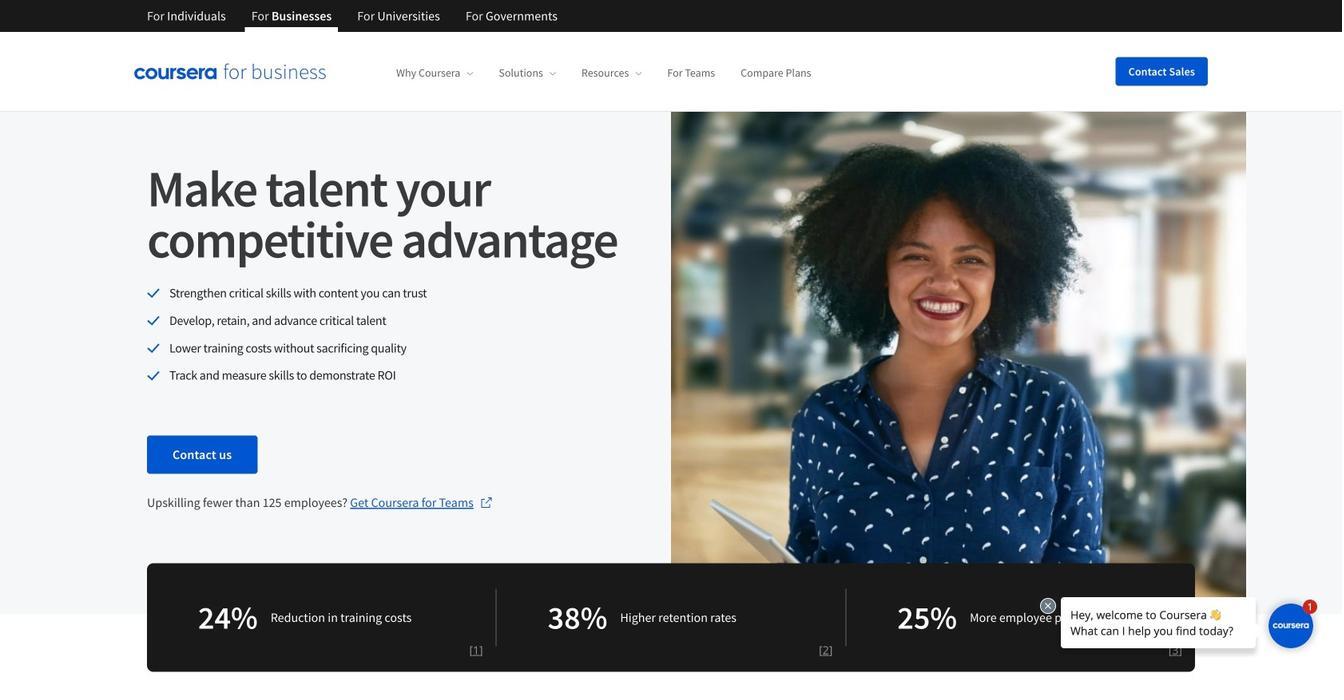 Task type: describe. For each thing, give the bounding box(es) containing it.
banner navigation
[[134, 0, 571, 32]]

coursera for business image
[[134, 63, 326, 80]]



Task type: vqa. For each thing, say whether or not it's contained in the screenshot.
AI to the bottom
no



